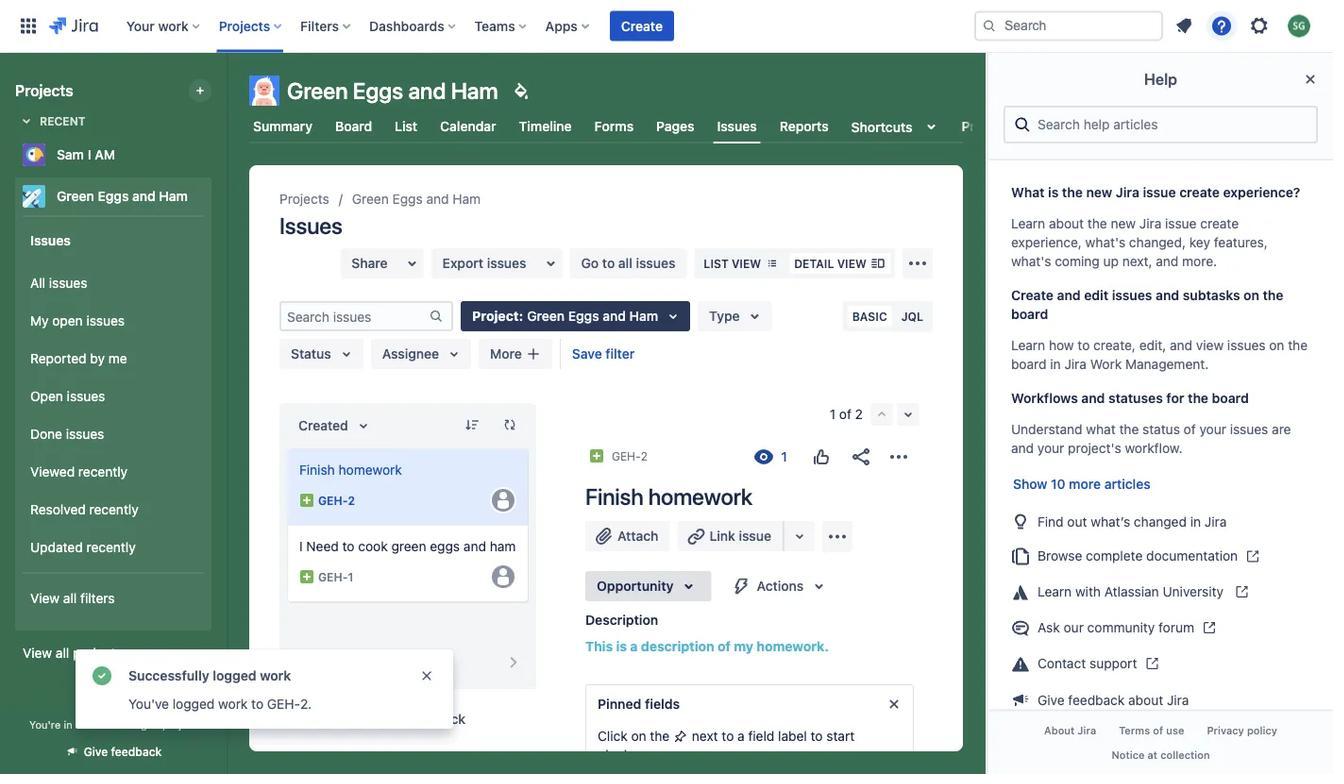 Task type: vqa. For each thing, say whether or not it's contained in the screenshot.
16 link
no



Task type: describe. For each thing, give the bounding box(es) containing it.
updated recently
[[30, 540, 136, 555]]

recently for viewed recently
[[78, 464, 128, 480]]

jira inside button
[[1078, 725, 1096, 737]]

and up filter
[[603, 308, 626, 324]]

0 vertical spatial what's
[[1085, 235, 1126, 250]]

contact support
[[1038, 656, 1137, 671]]

find out what's changed in jira
[[1038, 513, 1227, 529]]

about inside learn about the new jira issue create experience, what's changed, key features, what's coming up next, and more.
[[1049, 216, 1084, 231]]

issues down reported by me
[[67, 389, 105, 404]]

1 horizontal spatial give feedback button
[[339, 704, 477, 735]]

geh- down need
[[318, 570, 348, 583]]

dashboards button
[[364, 11, 463, 41]]

this is a description of my homework.
[[585, 639, 829, 654]]

share image
[[850, 446, 872, 468]]

apps
[[545, 18, 578, 34]]

0 horizontal spatial finish homework
[[299, 462, 402, 478]]

2 vertical spatial on
[[631, 728, 646, 744]]

done
[[30, 426, 62, 442]]

resolved recently link
[[23, 491, 204, 529]]

project
[[162, 719, 197, 731]]

0 vertical spatial geh-2
[[612, 449, 648, 463]]

go to all issues
[[581, 255, 675, 271]]

geh- up need
[[318, 494, 348, 507]]

learn for learn how to create, edit, and view issues on the board in jira work management.
[[1011, 338, 1045, 353]]

to left start
[[811, 728, 823, 744]]

pages
[[656, 118, 695, 134]]

contact
[[1038, 656, 1086, 671]]

summary link
[[249, 110, 316, 144]]

go to all issues link
[[570, 248, 687, 279]]

issues up viewed recently
[[66, 426, 104, 442]]

next,
[[1122, 253, 1152, 269]]

detail view
[[794, 257, 867, 270]]

policy
[[1247, 725, 1278, 737]]

more
[[1069, 476, 1101, 492]]

order by image
[[352, 414, 375, 437]]

all for projects
[[56, 645, 69, 661]]

shortcuts button
[[848, 110, 947, 144]]

give for right give feedback button
[[377, 711, 404, 727]]

forms
[[594, 118, 634, 134]]

recent
[[40, 114, 85, 127]]

of up share icon
[[839, 406, 852, 422]]

jira up use
[[1167, 692, 1189, 708]]

forms link
[[591, 110, 637, 144]]

10
[[1051, 476, 1066, 492]]

a for description
[[630, 639, 638, 654]]

field
[[748, 728, 775, 744]]

all issues link
[[23, 264, 204, 302]]

teams button
[[469, 11, 534, 41]]

banner containing your work
[[0, 0, 1333, 53]]

work inside "dropdown button"
[[158, 18, 189, 34]]

viewed recently link
[[23, 453, 204, 491]]

settings
[[1010, 118, 1060, 134]]

board link
[[331, 110, 376, 144]]

green up the summary
[[287, 77, 348, 104]]

my open issues
[[30, 313, 125, 329]]

open issues link
[[23, 378, 204, 415]]

issues inside understand what the status of your issues are and your project's workflow.
[[1230, 422, 1268, 437]]

reports
[[780, 118, 829, 134]]

attach button
[[585, 521, 670, 551]]

issues right the open
[[86, 313, 125, 329]]

project : green eggs and ham
[[472, 308, 658, 324]]

you're in a team-managed project
[[29, 719, 197, 731]]

learn about the new jira issue create experience, what's changed, key features, what's coming up next, and more.
[[1011, 216, 1268, 269]]

1 vertical spatial 1
[[348, 570, 353, 583]]

create project image
[[193, 83, 208, 98]]

2 right 1-
[[424, 655, 431, 670]]

open
[[30, 389, 63, 404]]

1 horizontal spatial homework
[[648, 483, 752, 510]]

the right for
[[1188, 390, 1209, 406]]

learn for learn about the new jira issue create experience, what's changed, key features, what's coming up next, and more.
[[1011, 216, 1045, 231]]

help image
[[1210, 15, 1233, 37]]

work
[[1090, 356, 1122, 372]]

click on the
[[598, 728, 673, 744]]

on inside learn how to create, edit, and view issues on the board in jira work management.
[[1269, 338, 1284, 353]]

lead image for finish
[[299, 493, 314, 508]]

summary
[[253, 118, 312, 134]]

the right what at the right top of page
[[1062, 185, 1083, 200]]

with
[[1075, 584, 1101, 599]]

list for list
[[395, 118, 417, 134]]

1 horizontal spatial 1
[[830, 406, 836, 422]]

apps button
[[540, 11, 597, 41]]

create for learn about the new jira issue create experience, what's changed, key features, what's coming up next, and more.
[[1200, 216, 1239, 231]]

contact support link
[[1004, 646, 1318, 682]]

0 vertical spatial feedback
[[1068, 692, 1125, 708]]

eggs up the board
[[353, 77, 403, 104]]

atlassian
[[1105, 584, 1159, 599]]

statuses
[[1108, 390, 1163, 406]]

green eggs and ham down 'sam i am' link at the top
[[57, 188, 188, 204]]

jira up learn about the new jira issue create experience, what's changed, key features, what's coming up next, and more.
[[1116, 185, 1140, 200]]

a for team-
[[75, 719, 81, 731]]

2 horizontal spatial issues
[[717, 118, 757, 134]]

status
[[291, 346, 331, 362]]

jira up documentation
[[1205, 513, 1227, 529]]

all inside go to all issues link
[[618, 255, 632, 271]]

created button
[[287, 411, 386, 441]]

add app image
[[826, 525, 849, 548]]

0 vertical spatial your
[[1200, 422, 1226, 437]]

dismiss image
[[419, 668, 434, 684]]

more.
[[1182, 253, 1217, 269]]

show 10 more articles
[[1013, 476, 1151, 492]]

2 left dismiss image
[[396, 655, 404, 670]]

and inside learn about the new jira issue create experience, what's changed, key features, what's coming up next, and more.
[[1156, 253, 1179, 269]]

what is the new jira issue create experience?
[[1011, 185, 1300, 200]]

green right :
[[527, 308, 565, 324]]

0 horizontal spatial what's
[[1011, 253, 1051, 269]]

eggs up open share dialog image
[[392, 191, 423, 207]]

is for this
[[616, 639, 627, 654]]

addicon image
[[526, 347, 541, 362]]

my open issues link
[[23, 302, 204, 340]]

logged for you've
[[173, 696, 215, 712]]

a for field
[[737, 728, 745, 744]]

for
[[1166, 390, 1184, 406]]

type
[[709, 308, 740, 324]]

and down 'sam i am' link at the top
[[132, 188, 156, 204]]

and up the 'what'
[[1081, 390, 1105, 406]]

how
[[1049, 338, 1074, 353]]

refresh image
[[502, 417, 517, 432]]

the inside learn how to create, edit, and view issues on the board in jira work management.
[[1288, 338, 1308, 353]]

and inside understand what the status of your issues are and your project's workflow.
[[1011, 440, 1034, 456]]

group containing all issues
[[23, 259, 204, 572]]

logged for successfully
[[213, 668, 256, 684]]

Search help articles field
[[1032, 108, 1309, 142]]

0 horizontal spatial feedback
[[111, 745, 162, 759]]

eggs up "save"
[[568, 308, 599, 324]]

to right next on the right bottom of the page
[[722, 728, 734, 744]]

list for list view
[[704, 257, 729, 270]]

recently for resolved recently
[[89, 502, 139, 518]]

ham up calendar
[[451, 77, 498, 104]]

give for leftmost give feedback button
[[84, 745, 108, 759]]

view for list view
[[732, 257, 761, 270]]

2.
[[300, 696, 312, 712]]

project's
[[1068, 440, 1121, 456]]

1 horizontal spatial green eggs and ham link
[[352, 188, 481, 211]]

reported
[[30, 351, 86, 366]]

projects for projects link
[[279, 191, 329, 207]]

forum
[[1159, 620, 1194, 635]]

all
[[30, 275, 45, 291]]

understand
[[1011, 422, 1083, 437]]

tab list containing issues
[[238, 110, 1064, 144]]

notice at collection link
[[1100, 743, 1221, 767]]

project for project : green eggs and ham
[[472, 308, 519, 324]]

up
[[1103, 253, 1119, 269]]

all issues
[[30, 275, 87, 291]]

project for project settings
[[962, 118, 1006, 134]]

recently for updated recently
[[86, 540, 136, 555]]

geh- inside "link"
[[612, 449, 641, 463]]

group containing issues
[[23, 215, 204, 629]]

2 up i need to cook green eggs and ham
[[348, 494, 355, 507]]

terms of use
[[1119, 725, 1184, 737]]

set background color image
[[509, 79, 532, 102]]

1 horizontal spatial finish homework
[[585, 483, 752, 510]]

lead image for i
[[299, 569, 314, 584]]

description
[[641, 639, 714, 654]]

to left cook
[[342, 539, 355, 554]]

green eggs and ham up the list link
[[287, 77, 498, 104]]

jira inside learn about the new jira issue create experience, what's changed, key features, what's coming up next, and more.
[[1140, 216, 1162, 231]]

open
[[52, 313, 83, 329]]

detail
[[794, 257, 834, 270]]

actions button
[[719, 571, 842, 601]]

0 vertical spatial finish
[[299, 462, 335, 478]]

settings image
[[1248, 15, 1271, 37]]

university
[[1163, 584, 1224, 599]]

issues inside button
[[487, 255, 526, 271]]

this
[[585, 639, 613, 654]]

support
[[1090, 656, 1137, 671]]

opportunity
[[597, 578, 674, 594]]

0 horizontal spatial give feedback button
[[54, 736, 173, 767]]

green up share on the left top
[[352, 191, 389, 207]]

close image
[[1299, 68, 1322, 91]]

0 horizontal spatial projects
[[15, 82, 73, 100]]

new for is
[[1086, 185, 1112, 200]]

the down fields at the bottom
[[650, 728, 670, 744]]

1 horizontal spatial finish
[[585, 483, 644, 510]]

updated
[[30, 540, 83, 555]]

managed
[[114, 719, 159, 731]]

privacy policy
[[1207, 725, 1278, 737]]

changed
[[1134, 513, 1187, 529]]

successfully logged work
[[128, 668, 291, 684]]

create for create and edit issues and subtasks on the board
[[1011, 287, 1054, 303]]

assignee button
[[371, 339, 471, 369]]

view all projects link
[[15, 636, 211, 670]]

and left subtasks
[[1156, 287, 1179, 303]]

am
[[95, 147, 115, 162]]

give inside give feedback about jira link
[[1038, 692, 1065, 708]]

save filter
[[572, 346, 635, 362]]

and up "export" on the top left
[[426, 191, 449, 207]]

pinned
[[598, 696, 642, 712]]

shortcuts
[[851, 119, 913, 134]]

me
[[108, 351, 127, 366]]



Task type: locate. For each thing, give the bounding box(es) containing it.
opportunity button
[[585, 571, 711, 601]]

0 horizontal spatial green eggs and ham link
[[15, 178, 204, 215]]

0 vertical spatial view
[[30, 591, 60, 606]]

of right "status"
[[1184, 422, 1196, 437]]

view up type dropdown button on the right of page
[[732, 257, 761, 270]]

ham up filter
[[629, 308, 658, 324]]

2 horizontal spatial a
[[737, 728, 745, 744]]

0 vertical spatial i
[[88, 147, 91, 162]]

on up the are
[[1269, 338, 1284, 353]]

1 horizontal spatial give
[[377, 711, 404, 727]]

ask our community forum link
[[1004, 610, 1318, 646]]

lead image
[[589, 449, 604, 464]]

2 group from the top
[[23, 259, 204, 572]]

2 horizontal spatial work
[[260, 668, 291, 684]]

create inside create button
[[621, 18, 663, 34]]

board inside the create and edit issues and subtasks on the board
[[1011, 306, 1048, 322]]

assignee
[[382, 346, 439, 362]]

feedback
[[1068, 692, 1125, 708], [408, 711, 466, 727], [111, 745, 162, 759]]

view inside learn how to create, edit, and view issues on the board in jira work management.
[[1196, 338, 1224, 353]]

notice at collection
[[1112, 749, 1210, 761]]

0 horizontal spatial your
[[1037, 440, 1064, 456]]

1 horizontal spatial is
[[1048, 185, 1059, 200]]

issue inside learn about the new jira issue create experience, what's changed, key features, what's coming up next, and more.
[[1165, 216, 1197, 231]]

1 group from the top
[[23, 215, 204, 629]]

add to starred image
[[206, 144, 228, 166], [206, 185, 228, 208]]

finish homework
[[299, 462, 402, 478], [585, 483, 752, 510]]

jira right about
[[1078, 725, 1096, 737]]

attach
[[617, 528, 659, 544]]

the inside understand what the status of your issues are and your project's workflow.
[[1119, 422, 1139, 437]]

geh-2 link
[[612, 447, 648, 466]]

edit
[[1084, 287, 1109, 303]]

1 vertical spatial geh-2
[[318, 494, 355, 507]]

work right your
[[158, 18, 189, 34]]

0 vertical spatial is
[[1048, 185, 1059, 200]]

issue up 'changed,'
[[1143, 185, 1176, 200]]

give feedback for leftmost give feedback button
[[84, 745, 162, 759]]

tab list
[[238, 110, 1064, 144]]

search image
[[982, 18, 997, 34]]

green eggs and ham
[[287, 77, 498, 104], [57, 188, 188, 204], [352, 191, 481, 207]]

2 vertical spatial give
[[84, 745, 108, 759]]

import and bulk change issues image
[[906, 252, 929, 275]]

projects inside dropdown button
[[219, 18, 270, 34]]

browse complete documentation link
[[1004, 538, 1318, 574]]

1 lead image from the top
[[299, 493, 314, 508]]

of inside understand what the status of your issues are and your project's workflow.
[[1184, 422, 1196, 437]]

create inside learn about the new jira issue create experience, what's changed, key features, what's coming up next, and more.
[[1200, 216, 1239, 231]]

to left 2.
[[251, 696, 263, 712]]

0 vertical spatial learn
[[1011, 216, 1045, 231]]

more button
[[479, 339, 552, 369]]

2 horizontal spatial give
[[1038, 692, 1065, 708]]

of left use
[[1153, 725, 1163, 737]]

2 right lead icon on the bottom
[[641, 449, 648, 463]]

in inside learn how to create, edit, and view issues on the board in jira work management.
[[1050, 356, 1061, 372]]

view down updated
[[30, 591, 60, 606]]

2 horizontal spatial on
[[1269, 338, 1284, 353]]

i left am at top
[[88, 147, 91, 162]]

your right "status"
[[1200, 422, 1226, 437]]

issues down projects link
[[279, 212, 342, 239]]

is
[[1048, 185, 1059, 200], [616, 639, 627, 654]]

2 vertical spatial issue
[[739, 528, 771, 544]]

2 up share icon
[[855, 406, 863, 422]]

and left edit
[[1057, 287, 1081, 303]]

1
[[830, 406, 836, 422], [348, 570, 353, 583]]

experience,
[[1011, 235, 1082, 250]]

learn
[[1011, 216, 1045, 231], [1011, 338, 1045, 353], [1038, 584, 1072, 599]]

browse complete documentation
[[1038, 548, 1238, 564]]

1 vertical spatial logged
[[173, 696, 215, 712]]

my
[[30, 313, 49, 329]]

at
[[1148, 749, 1158, 761]]

created
[[298, 418, 348, 433]]

list up type
[[704, 257, 729, 270]]

0 vertical spatial add to starred image
[[206, 144, 228, 166]]

issues inside learn how to create, edit, and view issues on the board in jira work management.
[[1227, 338, 1266, 353]]

sam
[[57, 147, 84, 162]]

1 vertical spatial all
[[63, 591, 77, 606]]

new for about
[[1111, 216, 1136, 231]]

issue for experience?
[[1143, 185, 1176, 200]]

cook
[[358, 539, 388, 554]]

i
[[88, 147, 91, 162], [299, 539, 303, 554]]

success image
[[91, 665, 113, 687]]

you're
[[29, 719, 61, 731]]

on inside the create and edit issues and subtasks on the board
[[1244, 287, 1259, 303]]

1 horizontal spatial projects
[[219, 18, 270, 34]]

all right go
[[618, 255, 632, 271]]

1 vertical spatial view
[[23, 645, 52, 661]]

work up you've logged work to geh-2. at the left of page
[[260, 668, 291, 684]]

0 vertical spatial issue
[[1143, 185, 1176, 200]]

of left 'my'
[[718, 639, 731, 654]]

logged up project on the left
[[173, 696, 215, 712]]

1 vertical spatial give feedback
[[84, 745, 162, 759]]

of
[[839, 406, 852, 422], [1184, 422, 1196, 437], [718, 639, 731, 654], [408, 655, 420, 670], [1153, 725, 1163, 737]]

0 horizontal spatial homework
[[339, 462, 402, 478]]

learn up experience,
[[1011, 216, 1045, 231]]

list right the board
[[395, 118, 417, 134]]

1 horizontal spatial your
[[1200, 422, 1226, 437]]

homework down order by "icon"
[[339, 462, 402, 478]]

and down 'changed,'
[[1156, 253, 1179, 269]]

0 vertical spatial lead image
[[299, 493, 314, 508]]

is for what
[[1048, 185, 1059, 200]]

your
[[126, 18, 155, 34]]

0 vertical spatial give feedback
[[377, 711, 466, 727]]

link web pages and more image
[[788, 525, 811, 548]]

issues down next,
[[1112, 287, 1152, 303]]

label
[[778, 728, 807, 744]]

2 horizontal spatial in
[[1190, 513, 1201, 529]]

1 vertical spatial board
[[1011, 356, 1047, 372]]

1 horizontal spatial work
[[218, 696, 248, 712]]

about jira
[[1044, 725, 1096, 737]]

0 vertical spatial give feedback button
[[339, 704, 477, 735]]

add to starred image down sidebar navigation "icon"
[[206, 144, 228, 166]]

what
[[1086, 422, 1116, 437]]

green eggs and ham link up open share dialog image
[[352, 188, 481, 211]]

0 vertical spatial create
[[621, 18, 663, 34]]

issue inside button
[[739, 528, 771, 544]]

give feedback button
[[339, 704, 477, 735], [54, 736, 173, 767]]

collapse recent projects image
[[15, 110, 38, 132]]

go
[[581, 255, 599, 271]]

and down understand
[[1011, 440, 1034, 456]]

create inside the create and edit issues and subtasks on the board
[[1011, 287, 1054, 303]]

board inside learn how to create, edit, and view issues on the board in jira work management.
[[1011, 356, 1047, 372]]

1 horizontal spatial what's
[[1085, 235, 1126, 250]]

2 horizontal spatial projects
[[279, 191, 329, 207]]

jira image
[[49, 15, 98, 37], [49, 15, 98, 37]]

save
[[572, 346, 602, 362]]

board up workflows
[[1011, 356, 1047, 372]]

2 vertical spatial work
[[218, 696, 248, 712]]

about
[[1044, 725, 1075, 737]]

0 vertical spatial logged
[[213, 668, 256, 684]]

open export issues dropdown image
[[540, 252, 562, 275]]

1 horizontal spatial about
[[1128, 692, 1163, 708]]

your down understand
[[1037, 440, 1064, 456]]

give feedback for right give feedback button
[[377, 711, 466, 727]]

1 of 2
[[830, 406, 863, 422]]

issues left the are
[[1230, 422, 1268, 437]]

work down successfully logged work
[[218, 696, 248, 712]]

2 vertical spatial in
[[64, 719, 72, 731]]

green
[[391, 539, 426, 554]]

create for what is the new jira issue create experience?
[[1179, 185, 1220, 200]]

logged
[[213, 668, 256, 684], [173, 696, 215, 712]]

are
[[1272, 422, 1291, 437]]

ham down 'sam i am' link at the top
[[159, 188, 188, 204]]

1 vertical spatial project
[[472, 308, 519, 324]]

0 horizontal spatial geh-2
[[318, 494, 355, 507]]

projects up collapse recent projects icon
[[15, 82, 73, 100]]

in inside find out what's changed in jira link
[[1190, 513, 1201, 529]]

0 vertical spatial finish homework
[[299, 462, 402, 478]]

create
[[621, 18, 663, 34], [1011, 287, 1054, 303]]

the right the 'what'
[[1119, 422, 1139, 437]]

view left projects
[[23, 645, 52, 661]]

0 horizontal spatial i
[[88, 147, 91, 162]]

2 lead image from the top
[[299, 569, 314, 584]]

0 horizontal spatial view
[[732, 257, 761, 270]]

of right 1-
[[408, 655, 420, 670]]

all inside view all filters link
[[63, 591, 77, 606]]

new up 'changed,'
[[1111, 216, 1136, 231]]

1 vertical spatial is
[[616, 639, 627, 654]]

hide message image
[[883, 693, 905, 716]]

1 horizontal spatial feedback
[[408, 711, 466, 727]]

done issues
[[30, 426, 104, 442]]

jira inside learn how to create, edit, and view issues on the board in jira work management.
[[1065, 356, 1087, 372]]

issues right all
[[49, 275, 87, 291]]

1 vertical spatial work
[[260, 668, 291, 684]]

a inside the "next to a field label to start pinning."
[[737, 728, 745, 744]]

0 horizontal spatial in
[[64, 719, 72, 731]]

2 vertical spatial learn
[[1038, 584, 1072, 599]]

view for view all projects
[[23, 645, 52, 661]]

0 horizontal spatial is
[[616, 639, 627, 654]]

1 vertical spatial give feedback button
[[54, 736, 173, 767]]

give feedback down dismiss image
[[377, 711, 466, 727]]

management.
[[1125, 356, 1209, 372]]

notice
[[1112, 749, 1145, 761]]

add to starred image for green eggs and ham
[[206, 185, 228, 208]]

in down how
[[1050, 356, 1061, 372]]

ham up "export" on the top left
[[453, 191, 481, 207]]

view for view all filters
[[30, 591, 60, 606]]

2 vertical spatial all
[[56, 645, 69, 661]]

0 horizontal spatial about
[[1049, 216, 1084, 231]]

your profile and settings image
[[1288, 15, 1311, 37]]

issues right "export" on the top left
[[487, 255, 526, 271]]

1 vertical spatial add to starred image
[[206, 185, 228, 208]]

more
[[490, 346, 522, 362]]

0 vertical spatial in
[[1050, 356, 1061, 372]]

list inside the list link
[[395, 118, 417, 134]]

1 horizontal spatial a
[[630, 639, 638, 654]]

0 vertical spatial project
[[962, 118, 1006, 134]]

copy link to issue image
[[644, 448, 659, 464]]

green down sam
[[57, 188, 94, 204]]

what's
[[1085, 235, 1126, 250], [1011, 253, 1051, 269]]

homework up link
[[648, 483, 752, 510]]

to right go
[[602, 255, 615, 271]]

issues down subtasks
[[1227, 338, 1266, 353]]

1 vertical spatial in
[[1190, 513, 1201, 529]]

work for successfully logged work
[[260, 668, 291, 684]]

view up the management. in the top of the page
[[1196, 338, 1224, 353]]

learn left how
[[1011, 338, 1045, 353]]

green eggs and ham up open share dialog image
[[352, 191, 481, 207]]

lead image
[[299, 493, 314, 508], [299, 569, 314, 584]]

to inside learn how to create, edit, and view issues on the board in jira work management.
[[1078, 338, 1090, 353]]

0 vertical spatial work
[[158, 18, 189, 34]]

give down the team-
[[84, 745, 108, 759]]

in up documentation
[[1190, 513, 1201, 529]]

give feedback button down dismiss image
[[339, 704, 477, 735]]

0 horizontal spatial 1
[[348, 570, 353, 583]]

learn inside learn about the new jira issue create experience, what's changed, key features, what's coming up next, and more.
[[1011, 216, 1045, 231]]

i left need
[[299, 539, 303, 554]]

terms of use link
[[1108, 719, 1196, 743]]

view right the detail
[[837, 257, 867, 270]]

and left ham
[[463, 539, 486, 554]]

understand what the status of your issues are and your project's workflow.
[[1011, 422, 1291, 456]]

share
[[352, 255, 388, 271]]

1 up vote options: no one has voted for this issue yet. icon
[[830, 406, 836, 422]]

0 vertical spatial new
[[1086, 185, 1112, 200]]

my
[[734, 639, 753, 654]]

basic
[[852, 310, 887, 323]]

finish down created
[[299, 462, 335, 478]]

articles
[[1104, 476, 1151, 492]]

give up about
[[1038, 692, 1065, 708]]

projects up sidebar navigation "icon"
[[219, 18, 270, 34]]

sidebar navigation image
[[206, 76, 247, 113]]

projects for 'projects' dropdown button
[[219, 18, 270, 34]]

add to starred image left projects link
[[206, 185, 228, 208]]

work for you've logged work to geh-2.
[[218, 696, 248, 712]]

notifications image
[[1173, 15, 1195, 37]]

2 add to starred image from the top
[[206, 185, 228, 208]]

is right this
[[616, 639, 627, 654]]

create and edit issues and subtasks on the board
[[1011, 287, 1284, 322]]

you've
[[128, 696, 169, 712]]

0 horizontal spatial issues
[[30, 232, 71, 248]]

1 vertical spatial learn
[[1011, 338, 1045, 353]]

changed,
[[1129, 235, 1186, 250]]

the inside the create and edit issues and subtasks on the board
[[1263, 287, 1284, 303]]

view all filters
[[30, 591, 115, 606]]

the inside learn about the new jira issue create experience, what's changed, key features, what's coming up next, and more.
[[1088, 216, 1107, 231]]

all for filters
[[63, 591, 77, 606]]

0 horizontal spatial list
[[395, 118, 417, 134]]

1 horizontal spatial list
[[704, 257, 729, 270]]

0 vertical spatial on
[[1244, 287, 1259, 303]]

about up terms of use
[[1128, 692, 1163, 708]]

give feedback about jira link
[[1004, 682, 1318, 717]]

to inside go to all issues link
[[602, 255, 615, 271]]

click
[[598, 728, 628, 744]]

1 vertical spatial lead image
[[299, 569, 314, 584]]

add to starred image for sam i am
[[206, 144, 228, 166]]

Search field
[[974, 11, 1163, 41]]

and up the management. in the top of the page
[[1170, 338, 1193, 353]]

1 vertical spatial finish homework
[[585, 483, 752, 510]]

1 horizontal spatial in
[[1050, 356, 1061, 372]]

view inside group
[[30, 591, 60, 606]]

issue right link
[[739, 528, 771, 544]]

to
[[602, 255, 615, 271], [1078, 338, 1090, 353], [342, 539, 355, 554], [251, 696, 263, 712], [722, 728, 734, 744], [811, 728, 823, 744]]

actions image
[[888, 446, 910, 468]]

create for create
[[621, 18, 663, 34]]

2 vertical spatial projects
[[279, 191, 329, 207]]

1 vertical spatial issue
[[1165, 216, 1197, 231]]

0 vertical spatial 1
[[830, 406, 836, 422]]

vote options: no one has voted for this issue yet. image
[[810, 446, 833, 468]]

1 horizontal spatial project
[[962, 118, 1006, 134]]

our
[[1064, 620, 1084, 635]]

what's up up
[[1085, 235, 1126, 250]]

0 horizontal spatial give feedback
[[84, 745, 162, 759]]

and inside learn how to create, edit, and view issues on the board in jira work management.
[[1170, 338, 1193, 353]]

0 horizontal spatial a
[[75, 719, 81, 731]]

a left field
[[737, 728, 745, 744]]

the up the are
[[1288, 338, 1308, 353]]

projects down summary link at top left
[[279, 191, 329, 207]]

calendar link
[[436, 110, 500, 144]]

geh- down successfully logged work
[[267, 696, 300, 712]]

sam i am
[[57, 147, 115, 162]]

green eggs and ham link down 'sam i am' link at the top
[[15, 178, 204, 215]]

your work
[[126, 18, 189, 34]]

list view
[[704, 257, 761, 270]]

0 horizontal spatial on
[[631, 728, 646, 744]]

learn left "with"
[[1038, 584, 1072, 599]]

new inside learn about the new jira issue create experience, what's changed, key features, what's coming up next, and more.
[[1111, 216, 1136, 231]]

1 vertical spatial feedback
[[408, 711, 466, 727]]

viewed
[[30, 464, 75, 480]]

subtasks
[[1183, 287, 1240, 303]]

issues inside the create and edit issues and subtasks on the board
[[1112, 287, 1152, 303]]

project up more
[[472, 308, 519, 324]]

and up the list link
[[408, 77, 446, 104]]

lead image left the geh-1
[[299, 569, 314, 584]]

issues right go
[[636, 255, 675, 271]]

about
[[1049, 216, 1084, 231], [1128, 692, 1163, 708]]

create down experience,
[[1011, 287, 1054, 303]]

next to a field label to start pinning.
[[598, 728, 855, 763]]

export issues button
[[431, 248, 562, 279]]

1 vertical spatial what's
[[1011, 253, 1051, 269]]

banner
[[0, 0, 1333, 53]]

learn for learn with atlassian university
[[1038, 584, 1072, 599]]

calendar
[[440, 118, 496, 134]]

group
[[23, 215, 204, 629], [23, 259, 204, 572]]

1 horizontal spatial on
[[1244, 287, 1259, 303]]

appswitcher icon image
[[17, 15, 40, 37]]

finish up attach button
[[585, 483, 644, 510]]

the up up
[[1088, 216, 1107, 231]]

0 vertical spatial create
[[1179, 185, 1220, 200]]

learn inside learn how to create, edit, and view issues on the board in jira work management.
[[1011, 338, 1045, 353]]

1 horizontal spatial i
[[299, 539, 303, 554]]

0 horizontal spatial project
[[472, 308, 519, 324]]

new
[[1086, 185, 1112, 200], [1111, 216, 1136, 231]]

geh-2 up need
[[318, 494, 355, 507]]

updated recently link
[[23, 529, 204, 567]]

actions
[[757, 578, 804, 594]]

1 add to starred image from the top
[[206, 144, 228, 166]]

recently down the viewed recently link
[[89, 502, 139, 518]]

open share dialog image
[[401, 252, 424, 275]]

0 horizontal spatial finish
[[299, 462, 335, 478]]

2 inside "link"
[[641, 449, 648, 463]]

1 vertical spatial on
[[1269, 338, 1284, 353]]

ham
[[490, 539, 516, 554]]

feedback down managed
[[111, 745, 162, 759]]

all inside the view all projects link
[[56, 645, 69, 661]]

1 horizontal spatial geh-2
[[612, 449, 648, 463]]

1 horizontal spatial view
[[837, 257, 867, 270]]

primary element
[[11, 0, 974, 52]]

give
[[1038, 692, 1065, 708], [377, 711, 404, 727], [84, 745, 108, 759]]

all left projects
[[56, 645, 69, 661]]

2 vertical spatial feedback
[[111, 745, 162, 759]]

2
[[855, 406, 863, 422], [641, 449, 648, 463], [348, 494, 355, 507], [396, 655, 404, 670], [424, 655, 431, 670]]

recently down resolved recently link
[[86, 540, 136, 555]]

Search issues text field
[[281, 303, 429, 330]]

1 vertical spatial give
[[377, 711, 404, 727]]

view for detail view
[[837, 257, 867, 270]]

issue for experience,
[[1165, 216, 1197, 231]]

0 horizontal spatial create
[[621, 18, 663, 34]]

1 horizontal spatial issues
[[279, 212, 342, 239]]

resolved
[[30, 502, 86, 518]]

sort descending image
[[465, 417, 480, 432]]

viewed recently
[[30, 464, 128, 480]]

2 vertical spatial board
[[1212, 390, 1249, 406]]

board
[[1011, 306, 1048, 322], [1011, 356, 1047, 372], [1212, 390, 1249, 406]]

2 vertical spatial recently
[[86, 540, 136, 555]]

1 horizontal spatial create
[[1011, 287, 1054, 303]]

eggs down 'sam i am' link at the top
[[98, 188, 129, 204]]



